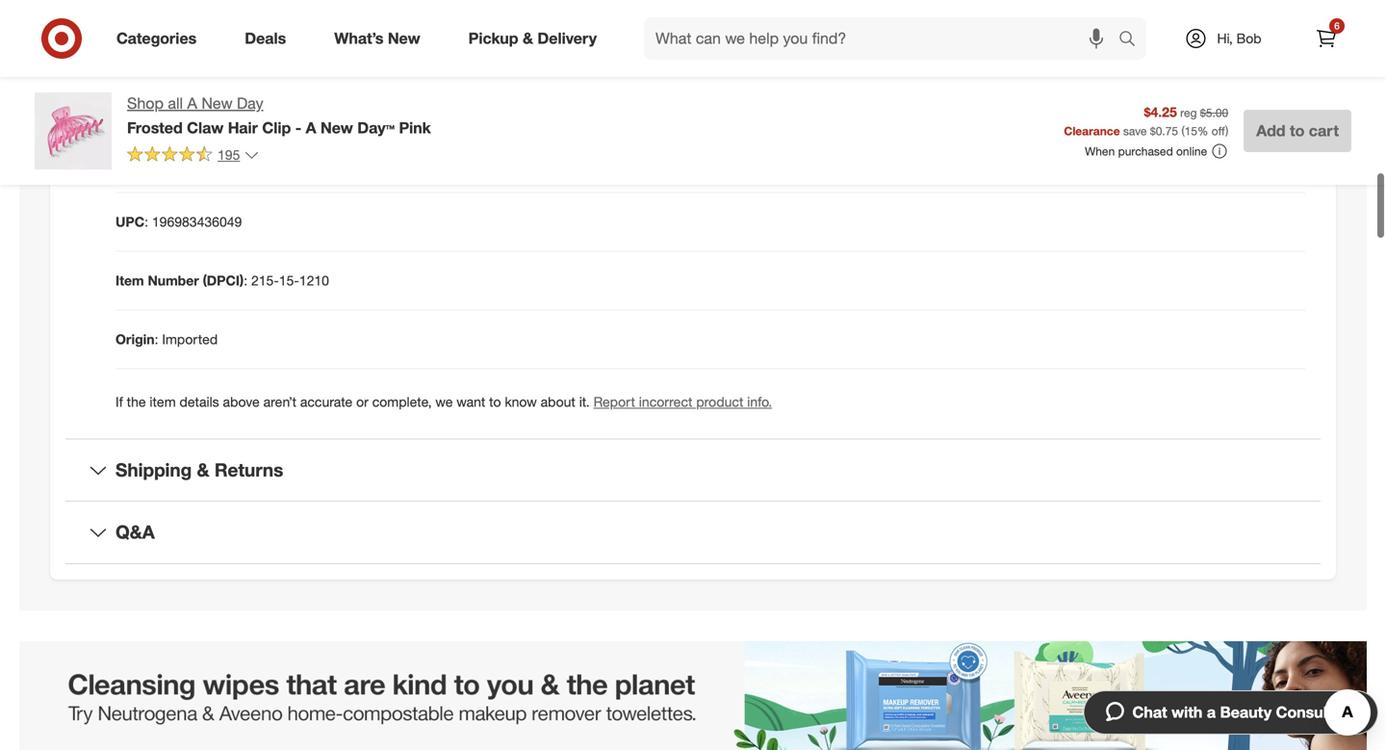 Task type: describe. For each thing, give the bounding box(es) containing it.
beauty inside chat with a beauty consultant button
[[1220, 703, 1272, 722]]

195
[[218, 146, 240, 163]]

add to cart
[[1257, 121, 1339, 140]]

purchased
[[1118, 144, 1173, 158]]

0 vertical spatial hair
[[226, 96, 250, 113]]

with
[[1172, 703, 1203, 722]]

cart
[[1309, 121, 1339, 140]]

clip inside shop all a new day frosted claw hair clip - a new day™ pink
[[262, 118, 291, 137]]

origin : imported
[[116, 331, 218, 347]]

if the item details above aren't accurate or complete, we want to know about it. report incorrect product info.
[[116, 393, 772, 410]]

styling
[[254, 96, 294, 113]]

chat with a beauty consultant button
[[1084, 690, 1379, 735]]

product
[[696, 393, 744, 410]]

(
[[1182, 124, 1185, 138]]

what's new link
[[318, 17, 444, 60]]

origin
[[116, 331, 155, 347]]

when
[[1085, 144, 1115, 158]]

the
[[127, 393, 146, 410]]

0 vertical spatial claw
[[177, 37, 207, 54]]

15
[[1185, 124, 1198, 138]]

%
[[1198, 124, 1209, 138]]

when purchased online
[[1085, 144, 1208, 158]]

15-
[[279, 272, 299, 289]]

frosted
[[127, 118, 183, 137]]

)
[[1226, 124, 1229, 138]]

includes:
[[116, 37, 174, 54]]

0 vertical spatial clip
[[211, 37, 235, 54]]

item number (dpci) : 215-15-1210
[[116, 272, 329, 289]]

image of frosted claw hair clip - a new day™ pink image
[[35, 92, 112, 169]]

reg
[[1180, 106, 1197, 120]]

0 horizontal spatial a
[[187, 94, 197, 113]]

tcin
[[116, 154, 147, 171]]

want
[[457, 393, 486, 410]]

-
[[295, 118, 302, 137]]

purpose:
[[165, 96, 222, 113]]

upc
[[116, 213, 145, 230]]

215-
[[251, 272, 279, 289]]

item
[[116, 272, 144, 289]]

$5.00
[[1201, 106, 1229, 120]]

shipping & returns button
[[65, 440, 1321, 501]]

beauty purpose: hair styling
[[116, 96, 294, 113]]

1 vertical spatial to
[[489, 393, 501, 410]]

chat
[[1133, 703, 1168, 722]]

what's
[[334, 29, 384, 48]]

or
[[356, 393, 369, 410]]

hi, bob
[[1217, 30, 1262, 47]]

imported
[[162, 331, 218, 347]]

includes: claw clip
[[116, 37, 235, 54]]

day™
[[357, 118, 395, 137]]

upc : 196983436049
[[116, 213, 242, 230]]

q&a button
[[65, 502, 1321, 563]]

delivery
[[538, 29, 597, 48]]

complete,
[[372, 393, 432, 410]]

a
[[1207, 703, 1216, 722]]

returns
[[215, 459, 283, 481]]

shipping & returns
[[116, 459, 283, 481]]

day
[[237, 94, 263, 113]]

about
[[541, 393, 576, 410]]

above
[[223, 393, 260, 410]]

know
[[505, 393, 537, 410]]

$4.25
[[1144, 104, 1177, 120]]

shop
[[127, 94, 164, 113]]

pickup
[[469, 29, 519, 48]]

report incorrect product info. button
[[594, 392, 772, 412]]

tcin : 87841600
[[116, 154, 215, 171]]



Task type: vqa. For each thing, say whether or not it's contained in the screenshot.


Task type: locate. For each thing, give the bounding box(es) containing it.
hi,
[[1217, 30, 1233, 47]]

0 horizontal spatial to
[[489, 393, 501, 410]]

clearance
[[1064, 124, 1120, 138]]

& for pickup
[[523, 29, 533, 48]]

info.
[[747, 393, 772, 410]]

6
[[1335, 20, 1340, 32]]

: left '87841600'
[[147, 154, 151, 171]]

all
[[168, 94, 183, 113]]

1 horizontal spatial beauty
[[1220, 703, 1272, 722]]

categories
[[117, 29, 197, 48]]

1 horizontal spatial new
[[321, 118, 353, 137]]

beauty
[[116, 96, 161, 113], [1220, 703, 1272, 722]]

to right add
[[1290, 121, 1305, 140]]

& right pickup
[[523, 29, 533, 48]]

: left 215-
[[244, 272, 248, 289]]

clip
[[211, 37, 235, 54], [262, 118, 291, 137]]

2 horizontal spatial new
[[388, 29, 420, 48]]

196983436049
[[152, 213, 242, 230]]

0 vertical spatial a
[[187, 94, 197, 113]]

0 vertical spatial to
[[1290, 121, 1305, 140]]

2 vertical spatial new
[[321, 118, 353, 137]]

accurate
[[300, 393, 353, 410]]

clip left -
[[262, 118, 291, 137]]

claw inside shop all a new day frosted claw hair clip - a new day™ pink
[[187, 118, 224, 137]]

q&a
[[116, 521, 155, 543]]

claw right includes:
[[177, 37, 207, 54]]

1 vertical spatial claw
[[187, 118, 224, 137]]

new right -
[[321, 118, 353, 137]]

1 vertical spatial new
[[202, 94, 233, 113]]

& for shipping
[[197, 459, 209, 481]]

a right -
[[306, 118, 316, 137]]

report
[[594, 393, 635, 410]]

advertisement region
[[19, 641, 1367, 750]]

online
[[1177, 144, 1208, 158]]

number
[[148, 272, 199, 289]]

hair
[[226, 96, 250, 113], [228, 118, 258, 137]]

:
[[147, 154, 151, 171], [145, 213, 148, 230], [244, 272, 248, 289], [155, 331, 158, 347]]

aren't
[[263, 393, 297, 410]]

1 vertical spatial hair
[[228, 118, 258, 137]]

$
[[1150, 124, 1156, 138]]

& inside dropdown button
[[197, 459, 209, 481]]

what's new
[[334, 29, 420, 48]]

: left the 196983436049
[[145, 213, 148, 230]]

6 link
[[1306, 17, 1348, 60]]

deals
[[245, 29, 286, 48]]

(dpci)
[[203, 272, 244, 289]]

save
[[1124, 124, 1147, 138]]

item
[[150, 393, 176, 410]]

0 horizontal spatial &
[[197, 459, 209, 481]]

1 horizontal spatial a
[[306, 118, 316, 137]]

claw down beauty purpose: hair styling
[[187, 118, 224, 137]]

1 horizontal spatial clip
[[262, 118, 291, 137]]

0 vertical spatial beauty
[[116, 96, 161, 113]]

beauty up frosted
[[116, 96, 161, 113]]

pickup & delivery
[[469, 29, 597, 48]]

incorrect
[[639, 393, 693, 410]]

search button
[[1110, 17, 1156, 64]]

hair left styling
[[226, 96, 250, 113]]

1 horizontal spatial to
[[1290, 121, 1305, 140]]

add to cart button
[[1244, 110, 1352, 152]]

195 link
[[127, 145, 259, 167]]

shop all a new day frosted claw hair clip - a new day™ pink
[[127, 94, 431, 137]]

new
[[388, 29, 420, 48], [202, 94, 233, 113], [321, 118, 353, 137]]

claw
[[177, 37, 207, 54], [187, 118, 224, 137]]

to inside button
[[1290, 121, 1305, 140]]

off
[[1212, 124, 1226, 138]]

0 vertical spatial new
[[388, 29, 420, 48]]

: for imported
[[155, 331, 158, 347]]

1 vertical spatial beauty
[[1220, 703, 1272, 722]]

clip left 'deals'
[[211, 37, 235, 54]]

: for 196983436049
[[145, 213, 148, 230]]

0 horizontal spatial clip
[[211, 37, 235, 54]]

if
[[116, 393, 123, 410]]

: for 87841600
[[147, 154, 151, 171]]

bob
[[1237, 30, 1262, 47]]

1210
[[299, 272, 329, 289]]

to
[[1290, 121, 1305, 140], [489, 393, 501, 410]]

What can we help you find? suggestions appear below search field
[[644, 17, 1124, 60]]

0 horizontal spatial new
[[202, 94, 233, 113]]

chat with a beauty consultant
[[1133, 703, 1357, 722]]

87841600
[[155, 154, 215, 171]]

search
[[1110, 31, 1156, 50]]

1 vertical spatial clip
[[262, 118, 291, 137]]

to right want
[[489, 393, 501, 410]]

1 vertical spatial &
[[197, 459, 209, 481]]

new left day
[[202, 94, 233, 113]]

& left returns
[[197, 459, 209, 481]]

&
[[523, 29, 533, 48], [197, 459, 209, 481]]

add
[[1257, 121, 1286, 140]]

1 vertical spatial a
[[306, 118, 316, 137]]

deals link
[[228, 17, 310, 60]]

0.75
[[1156, 124, 1179, 138]]

beauty right a on the right
[[1220, 703, 1272, 722]]

we
[[436, 393, 453, 410]]

0 vertical spatial &
[[523, 29, 533, 48]]

hair down day
[[228, 118, 258, 137]]

pink
[[399, 118, 431, 137]]

shipping
[[116, 459, 192, 481]]

$4.25 reg $5.00 clearance save $ 0.75 ( 15 % off )
[[1064, 104, 1229, 138]]

consultant
[[1276, 703, 1357, 722]]

hair inside shop all a new day frosted claw hair clip - a new day™ pink
[[228, 118, 258, 137]]

a right all
[[187, 94, 197, 113]]

0 horizontal spatial beauty
[[116, 96, 161, 113]]

new right what's
[[388, 29, 420, 48]]

: left imported
[[155, 331, 158, 347]]

it.
[[579, 393, 590, 410]]

details
[[180, 393, 219, 410]]

categories link
[[100, 17, 221, 60]]

1 horizontal spatial &
[[523, 29, 533, 48]]



